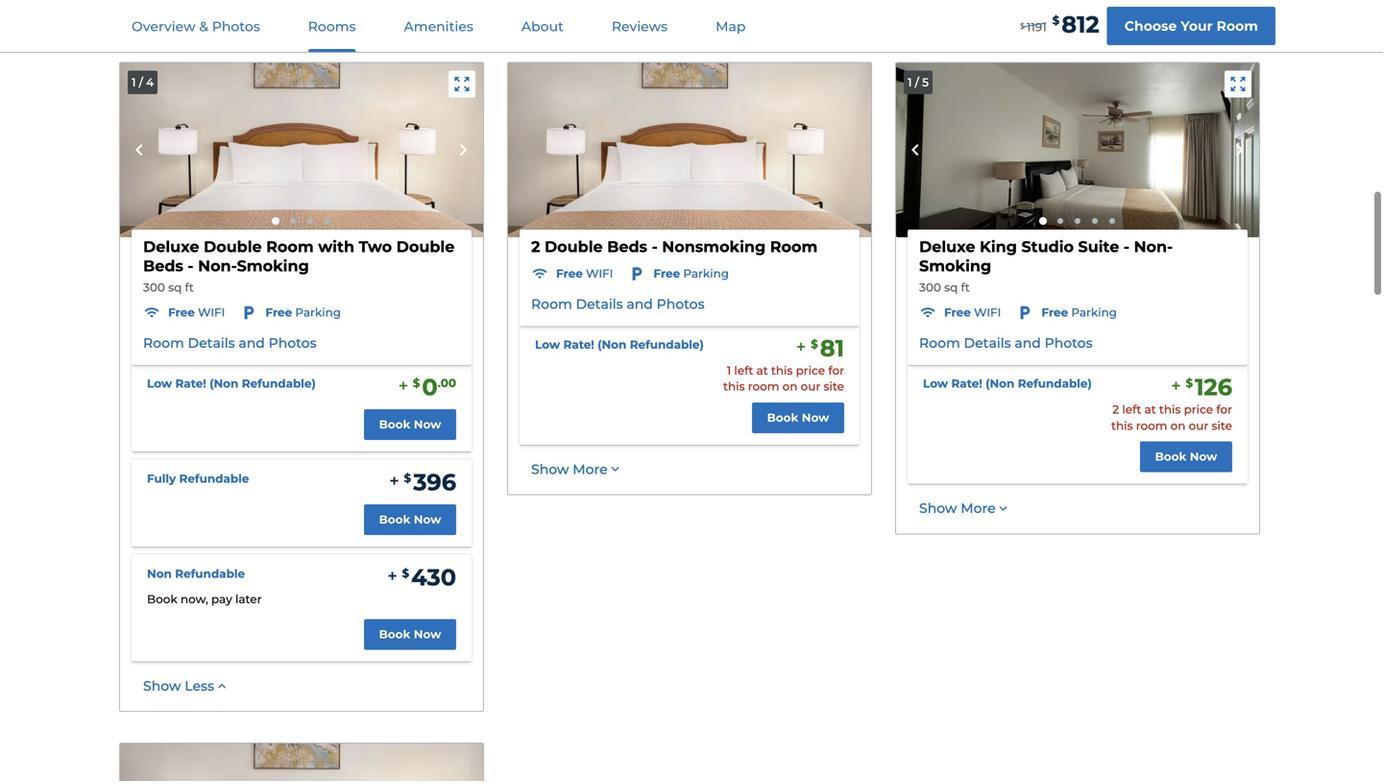 Task type: describe. For each thing, give the bounding box(es) containing it.
room inside deluxe double room with two double beds - non-smoking 300 sq ft
[[266, 237, 314, 256]]

fully refundable
[[147, 472, 249, 486]]

book now for 0
[[379, 418, 442, 432]]

overview & photos button
[[109, 1, 283, 52]]

1 / 5
[[908, 75, 929, 89]]

0 horizontal spatial low
[[147, 377, 172, 391]]

0 horizontal spatial low rate! (non refundable)
[[147, 377, 316, 391]]

beds inside deluxe double room with two double beds - non-smoking 300 sq ft
[[143, 256, 183, 275]]

room details and photos for 81
[[531, 296, 705, 312]]

go to image #3 image for studio
[[1075, 218, 1081, 224]]

book now down 2 left at this price for this room on our site at the right bottom of page
[[1156, 450, 1218, 464]]

2 double from the left
[[397, 237, 455, 256]]

1 left at this price for this room on our site
[[724, 364, 845, 394]]

300 inside deluxe king studio suite - non- smoking 300 sq ft
[[920, 281, 942, 294]]

free parking for 81
[[654, 267, 729, 281]]

2 double beds - nonsmoking room
[[531, 237, 818, 256]]

left for 126
[[1123, 403, 1142, 417]]

amenities
[[404, 18, 474, 35]]

rooms button
[[285, 1, 379, 52]]

$ 0 . 00
[[413, 373, 456, 401]]

on for 81
[[783, 380, 798, 394]]

book now button for 0
[[364, 409, 456, 440]]

812
[[1062, 11, 1100, 38]]

our for 81
[[801, 380, 821, 394]]

photos inside button
[[212, 18, 260, 35]]

0 horizontal spatial free wifi
[[168, 306, 225, 320]]

about
[[522, 18, 564, 35]]

later
[[235, 592, 262, 606]]

2 for 2 double beds - nonsmoking room
[[531, 237, 541, 256]]

two
[[359, 237, 392, 256]]

$ 396
[[404, 469, 456, 496]]

refundable) for 81
[[630, 338, 704, 352]]

at for 81
[[757, 364, 769, 377]]

book now button for 430
[[364, 619, 456, 650]]

- inside deluxe double room with two double beds - non-smoking 300 sq ft
[[188, 256, 194, 275]]

1 horizontal spatial -
[[652, 237, 658, 256]]

book now button for 396
[[364, 505, 456, 535]]

show less
[[143, 678, 214, 694]]

double for 2
[[545, 237, 603, 256]]

go to image #4 image for suite
[[1093, 218, 1098, 224]]

0 horizontal spatial parking
[[295, 306, 341, 320]]

book down non
[[147, 592, 178, 606]]

book for book now button below 1 left at this price for this room on our site
[[767, 411, 799, 425]]

our for 126
[[1189, 419, 1209, 433]]

ft inside deluxe king studio suite - non- smoking 300 sq ft
[[962, 281, 970, 294]]

396
[[413, 469, 456, 496]]

at for 126
[[1145, 403, 1157, 417]]

free wifi for 81
[[556, 267, 614, 281]]

rooms
[[308, 18, 356, 35]]

book now button down 2 left at this price for this room on our site at the right bottom of page
[[1141, 442, 1233, 473]]

$ for 1191
[[1021, 21, 1025, 31]]

your
[[1181, 18, 1214, 34]]

book now, pay later
[[147, 592, 262, 606]]

price for 81
[[796, 364, 826, 377]]

non refundable
[[147, 567, 245, 581]]

0 horizontal spatial room details and photos button
[[143, 334, 317, 353]]

$ 126
[[1186, 373, 1233, 401]]

$ right 1191
[[1053, 14, 1060, 27]]

choose your room button
[[1108, 7, 1276, 45]]

0 horizontal spatial low rate! (non refundable) button
[[147, 376, 316, 392]]

book for book now button below 2 left at this price for this room on our site at the right bottom of page
[[1156, 450, 1187, 464]]

now,
[[181, 592, 208, 606]]

map
[[716, 18, 746, 35]]

0 horizontal spatial (non
[[210, 377, 239, 391]]

low rate! (non refundable) button for 126
[[924, 376, 1092, 392]]

0 horizontal spatial free parking
[[266, 306, 341, 320]]

1 for deluxe double room with two double beds - non-smoking
[[132, 75, 136, 89]]

deluxe for smoking
[[920, 237, 976, 256]]

$ 1191 $ 812
[[1021, 11, 1100, 38]]

site for 81
[[824, 380, 845, 394]]

0 horizontal spatial wifi
[[198, 306, 225, 320]]

show less button
[[143, 677, 230, 696]]

for for 81
[[829, 364, 845, 377]]

details for 81
[[576, 296, 623, 312]]

show for 81
[[531, 461, 569, 478]]

book now for 396
[[379, 513, 442, 527]]

king
[[980, 237, 1018, 256]]

show more button for 81
[[531, 460, 623, 479]]

smoking inside deluxe king studio suite - non- smoking 300 sq ft
[[920, 256, 992, 275]]

show more button for 126
[[920, 499, 1012, 518]]

0 horizontal spatial rate!
[[175, 377, 206, 391]]

about button
[[499, 1, 587, 52]]

parking for 81
[[684, 267, 729, 281]]

show more for 126
[[920, 500, 996, 517]]

pay
[[211, 592, 232, 606]]

low rate! (non refundable) button for 81
[[535, 337, 704, 353]]

fully refundable button
[[147, 471, 249, 487]]

deluxe double room with two double beds - non-smoking 300 sq ft
[[143, 237, 455, 294]]

non
[[147, 567, 172, 581]]

free parking for 126
[[1042, 306, 1118, 320]]

0
[[422, 373, 438, 401]]

go to image #3 image for room
[[308, 218, 313, 224]]

1 / 4
[[132, 75, 154, 89]]

overview
[[132, 18, 196, 35]]

0 horizontal spatial room details and photos
[[143, 335, 317, 351]]

room details and photos button for 81
[[531, 295, 705, 314]]

2 for 2 left at this price for this room on our site
[[1113, 403, 1120, 417]]

studio
[[1022, 237, 1074, 256]]

81
[[820, 334, 845, 362]]

refundable) for 126
[[1018, 377, 1092, 391]]

1 inside 1 left at this price for this room on our site
[[727, 364, 732, 377]]

now down 1 left at this price for this room on our site
[[802, 411, 830, 425]]

now for 0
[[414, 418, 442, 432]]

00
[[441, 376, 456, 390]]

reviews button
[[589, 1, 691, 52]]



Task type: vqa. For each thing, say whether or not it's contained in the screenshot.
first Image #1
no



Task type: locate. For each thing, give the bounding box(es) containing it.
0 horizontal spatial site
[[824, 380, 845, 394]]

less
[[185, 678, 214, 694]]

show more for 81
[[531, 461, 608, 478]]

photo carousel region for studio
[[897, 63, 1260, 237]]

our
[[801, 380, 821, 394], [1189, 419, 1209, 433]]

0 horizontal spatial sq
[[168, 281, 182, 294]]

tab list containing overview & photos
[[108, 0, 770, 52]]

photos right &
[[212, 18, 260, 35]]

4
[[146, 75, 154, 89]]

show for 126
[[920, 500, 958, 517]]

go to image #4 image up with
[[325, 218, 331, 224]]

go to image #2 image for room
[[290, 218, 296, 224]]

on
[[783, 380, 798, 394], [1171, 419, 1186, 433]]

0 horizontal spatial on
[[783, 380, 798, 394]]

book now for 430
[[379, 627, 442, 641]]

2 left at this price for this room on our site
[[1112, 403, 1233, 433]]

2 horizontal spatial free wifi
[[945, 306, 1002, 320]]

room for 81
[[748, 380, 780, 394]]

image #1 image
[[120, 63, 483, 237], [508, 63, 872, 237], [897, 63, 1260, 237], [120, 744, 483, 781]]

$ left 0
[[413, 376, 420, 390]]

parking down deluxe double room with two double beds - non-smoking 300 sq ft
[[295, 306, 341, 320]]

0 horizontal spatial and
[[239, 335, 265, 351]]

2 horizontal spatial and
[[1015, 335, 1042, 351]]

0 vertical spatial price
[[796, 364, 826, 377]]

0 horizontal spatial 2
[[531, 237, 541, 256]]

show more
[[531, 461, 608, 478], [920, 500, 996, 517]]

$ 430
[[402, 564, 456, 592]]

room details and photos button
[[531, 295, 705, 314], [143, 334, 317, 353], [920, 334, 1093, 353]]

photo carousel region
[[120, 63, 483, 237], [897, 63, 1260, 237]]

go to image #2 image up deluxe double room with two double beds - non-smoking 300 sq ft
[[290, 218, 296, 224]]

0 horizontal spatial 1
[[132, 75, 136, 89]]

photo carousel region for room
[[120, 63, 483, 237]]

1 ft from the left
[[185, 281, 194, 294]]

low rate! (non refundable) for 126
[[924, 377, 1092, 391]]

our down $ 81
[[801, 380, 821, 394]]

/ left 5
[[916, 75, 920, 89]]

now down 0
[[414, 418, 442, 432]]

refundable for fully refundable
[[179, 472, 249, 486]]

nonsmoking
[[662, 237, 766, 256]]

0 vertical spatial show more button
[[531, 460, 623, 479]]

site inside 1 left at this price for this room on our site
[[824, 380, 845, 394]]

non- inside deluxe king studio suite - non- smoking 300 sq ft
[[1135, 237, 1174, 256]]

deluxe for beds
[[143, 237, 199, 256]]

photos down 2 double beds - nonsmoking room
[[657, 296, 705, 312]]

300 inside deluxe double room with two double beds - non-smoking 300 sq ft
[[143, 281, 165, 294]]

show more button
[[531, 460, 623, 479], [920, 499, 1012, 518]]

1 horizontal spatial parking
[[684, 267, 729, 281]]

2 smoking from the left
[[920, 256, 992, 275]]

2 horizontal spatial 1
[[908, 75, 912, 89]]

1 vertical spatial at
[[1145, 403, 1157, 417]]

go to image #4 image for with
[[325, 218, 331, 224]]

430
[[411, 564, 456, 592]]

1 horizontal spatial left
[[1123, 403, 1142, 417]]

$ for 430
[[402, 567, 410, 581]]

0 horizontal spatial double
[[204, 237, 262, 256]]

0 horizontal spatial our
[[801, 380, 821, 394]]

1 go to image #2 image from the left
[[290, 218, 296, 224]]

suite
[[1079, 237, 1120, 256]]

deluxe
[[143, 237, 199, 256], [920, 237, 976, 256]]

0 vertical spatial 2
[[531, 237, 541, 256]]

1 horizontal spatial non-
[[1135, 237, 1174, 256]]

book for 430's book now button
[[379, 627, 411, 641]]

$ inside $ 126
[[1186, 376, 1194, 390]]

rate! for 81
[[564, 338, 595, 352]]

2 vertical spatial show
[[143, 678, 181, 694]]

book now button
[[752, 403, 845, 433], [364, 409, 456, 440], [1141, 442, 1233, 473], [364, 505, 456, 535], [364, 619, 456, 650]]

go to image #3 image up deluxe double room with two double beds - non-smoking 300 sq ft
[[308, 218, 313, 224]]

2 horizontal spatial refundable)
[[1018, 377, 1092, 391]]

1 vertical spatial room
[[1137, 419, 1168, 433]]

1 deluxe from the left
[[143, 237, 199, 256]]

overview & photos
[[132, 18, 260, 35]]

1 go to image #1 image from the left
[[272, 217, 280, 225]]

1 horizontal spatial low rate! (non refundable)
[[535, 338, 704, 352]]

sq inside deluxe king studio suite - non- smoking 300 sq ft
[[945, 281, 958, 294]]

1 horizontal spatial go to image #4 image
[[1093, 218, 1098, 224]]

&
[[199, 18, 209, 35]]

1 vertical spatial price
[[1185, 403, 1214, 417]]

$ left 430
[[402, 567, 410, 581]]

1 vertical spatial show more
[[920, 500, 996, 517]]

refundable up book now, pay later
[[175, 567, 245, 581]]

1 double from the left
[[204, 237, 262, 256]]

$ for 81
[[811, 337, 819, 351]]

1 horizontal spatial free parking
[[654, 267, 729, 281]]

1 vertical spatial site
[[1212, 419, 1233, 433]]

with
[[318, 237, 355, 256]]

$ left 396
[[404, 472, 412, 485]]

photos for 81 room details and photos button
[[657, 296, 705, 312]]

$ 81
[[811, 334, 845, 362]]

show inside "button"
[[143, 678, 181, 694]]

1 horizontal spatial on
[[1171, 419, 1186, 433]]

0 horizontal spatial go to image #4 image
[[325, 218, 331, 224]]

book now down 1 left at this price for this room on our site
[[767, 411, 830, 425]]

book now
[[767, 411, 830, 425], [379, 418, 442, 432], [1156, 450, 1218, 464], [379, 513, 442, 527], [379, 627, 442, 641]]

refundable right fully
[[179, 472, 249, 486]]

room details and photos for 126
[[920, 335, 1093, 351]]

parking down suite
[[1072, 306, 1118, 320]]

0 horizontal spatial details
[[188, 335, 235, 351]]

on inside 1 left at this price for this room on our site
[[783, 380, 798, 394]]

and for 126
[[1015, 335, 1042, 351]]

book now button down "$ 396" on the bottom left of the page
[[364, 505, 456, 535]]

1 vertical spatial left
[[1123, 403, 1142, 417]]

2 / from the left
[[916, 75, 920, 89]]

parking down 'nonsmoking'
[[684, 267, 729, 281]]

2 horizontal spatial parking
[[1072, 306, 1118, 320]]

2 horizontal spatial low
[[924, 377, 949, 391]]

book down 2 left at this price for this room on our site at the right bottom of page
[[1156, 450, 1187, 464]]

and down deluxe king studio suite - non- smoking 300 sq ft
[[1015, 335, 1042, 351]]

book up "$ 396" on the bottom left of the page
[[379, 418, 411, 432]]

amenities button
[[381, 1, 497, 52]]

now down "$ 396" on the bottom left of the page
[[414, 513, 442, 527]]

1 vertical spatial 2
[[1113, 403, 1120, 417]]

300
[[143, 281, 165, 294], [920, 281, 942, 294]]

0 horizontal spatial left
[[735, 364, 754, 377]]

book for book now button related to 0
[[379, 418, 411, 432]]

2 300 from the left
[[920, 281, 942, 294]]

2 photo carousel region from the left
[[897, 63, 1260, 237]]

and for 81
[[627, 296, 653, 312]]

book now button down 1 left at this price for this room on our site
[[752, 403, 845, 433]]

0 horizontal spatial show more button
[[531, 460, 623, 479]]

$ inside "$ 396"
[[404, 472, 412, 485]]

0 vertical spatial show more
[[531, 461, 608, 478]]

non refundable button
[[147, 566, 245, 582]]

1 go to image #4 image from the left
[[325, 218, 331, 224]]

126
[[1196, 373, 1233, 401]]

.
[[438, 376, 441, 390]]

photos for room details and photos button for 126
[[1045, 335, 1093, 351]]

our down $ 126
[[1189, 419, 1209, 433]]

double for deluxe
[[204, 237, 262, 256]]

free parking down deluxe double room with two double beds - non-smoking 300 sq ft
[[266, 306, 341, 320]]

1 horizontal spatial rate!
[[564, 338, 595, 352]]

low rate! (non refundable)
[[535, 338, 704, 352], [147, 377, 316, 391], [924, 377, 1092, 391]]

(non for 81
[[598, 338, 627, 352]]

map button
[[693, 1, 769, 52]]

2 deluxe from the left
[[920, 237, 976, 256]]

1 vertical spatial refundable
[[175, 567, 245, 581]]

refundable
[[179, 472, 249, 486], [175, 567, 245, 581]]

1 horizontal spatial free wifi
[[556, 267, 614, 281]]

1 horizontal spatial room details and photos button
[[531, 295, 705, 314]]

1 photo carousel region from the left
[[120, 63, 483, 237]]

now for 430
[[414, 627, 442, 641]]

0 vertical spatial site
[[824, 380, 845, 394]]

go to image #1 image for room
[[272, 217, 280, 225]]

wifi for 126
[[974, 306, 1002, 320]]

2 horizontal spatial -
[[1124, 237, 1130, 256]]

site down 126
[[1212, 419, 1233, 433]]

left
[[735, 364, 754, 377], [1123, 403, 1142, 417]]

2 go to image #3 image from the left
[[1075, 218, 1081, 224]]

choose your room
[[1125, 18, 1259, 34]]

$ left 126
[[1186, 376, 1194, 390]]

left inside 1 left at this price for this room on our site
[[735, 364, 754, 377]]

sq inside deluxe double room with two double beds - non-smoking 300 sq ft
[[168, 281, 182, 294]]

more for 126
[[961, 500, 996, 517]]

0 horizontal spatial go to image #3 image
[[308, 218, 313, 224]]

2 horizontal spatial show
[[920, 500, 958, 517]]

2 go to image #4 image from the left
[[1093, 218, 1098, 224]]

1 horizontal spatial 1
[[727, 364, 732, 377]]

2
[[531, 237, 541, 256], [1113, 403, 1120, 417]]

0 horizontal spatial refundable)
[[242, 377, 316, 391]]

go to image #5 image
[[1110, 218, 1116, 224]]

rate! for 126
[[952, 377, 983, 391]]

room inside button
[[1217, 18, 1259, 34]]

book for 396's book now button
[[379, 513, 411, 527]]

- inside deluxe king studio suite - non- smoking 300 sq ft
[[1124, 237, 1130, 256]]

room details and photos button for 126
[[920, 334, 1093, 353]]

0 horizontal spatial go to image #1 image
[[272, 217, 280, 225]]

go to image #3 image
[[308, 218, 313, 224], [1075, 218, 1081, 224]]

parking
[[684, 267, 729, 281], [295, 306, 341, 320], [1072, 306, 1118, 320]]

1 horizontal spatial go to image #3 image
[[1075, 218, 1081, 224]]

non- inside deluxe double room with two double beds - non-smoking 300 sq ft
[[198, 256, 237, 275]]

go to image #4 image left go to image #5
[[1093, 218, 1098, 224]]

0 horizontal spatial deluxe
[[143, 237, 199, 256]]

now for 396
[[414, 513, 442, 527]]

1 horizontal spatial room details and photos
[[531, 296, 705, 312]]

0 horizontal spatial go to image #2 image
[[290, 218, 296, 224]]

go to image #2 image
[[290, 218, 296, 224], [1058, 218, 1064, 224]]

book now down "$ 396" on the bottom left of the page
[[379, 513, 442, 527]]

price inside 1 left at this price for this room on our site
[[796, 364, 826, 377]]

parking for 126
[[1072, 306, 1118, 320]]

$ left 81
[[811, 337, 819, 351]]

2 horizontal spatial wifi
[[974, 306, 1002, 320]]

smoking
[[237, 256, 309, 275], [920, 256, 992, 275]]

2 ft from the left
[[962, 281, 970, 294]]

our inside 2 left at this price for this room on our site
[[1189, 419, 1209, 433]]

0 horizontal spatial more
[[573, 461, 608, 478]]

left inside 2 left at this price for this room on our site
[[1123, 403, 1142, 417]]

at
[[757, 364, 769, 377], [1145, 403, 1157, 417]]

1 vertical spatial our
[[1189, 419, 1209, 433]]

rate!
[[564, 338, 595, 352], [175, 377, 206, 391], [952, 377, 983, 391]]

1 vertical spatial on
[[1171, 419, 1186, 433]]

3 double from the left
[[545, 237, 603, 256]]

2 horizontal spatial (non
[[986, 377, 1015, 391]]

0 horizontal spatial -
[[188, 256, 194, 275]]

1191
[[1027, 20, 1047, 34]]

reviews
[[612, 18, 668, 35]]

ft inside deluxe double room with two double beds - non-smoking 300 sq ft
[[185, 281, 194, 294]]

more
[[573, 461, 608, 478], [961, 500, 996, 517]]

book now down 0
[[379, 418, 442, 432]]

at inside 1 left at this price for this room on our site
[[757, 364, 769, 377]]

for inside 1 left at this price for this room on our site
[[829, 364, 845, 377]]

0 horizontal spatial at
[[757, 364, 769, 377]]

2 go to image #1 image from the left
[[1040, 217, 1048, 225]]

go to image #1 image for studio
[[1040, 217, 1048, 225]]

1 horizontal spatial sq
[[945, 281, 958, 294]]

on inside 2 left at this price for this room on our site
[[1171, 419, 1186, 433]]

1 vertical spatial more
[[961, 500, 996, 517]]

free
[[556, 267, 583, 281], [654, 267, 681, 281], [168, 306, 195, 320], [266, 306, 292, 320], [945, 306, 971, 320], [1042, 306, 1069, 320]]

0 vertical spatial at
[[757, 364, 769, 377]]

price down $ 126
[[1185, 403, 1214, 417]]

1 smoking from the left
[[237, 256, 309, 275]]

0 horizontal spatial beds
[[143, 256, 183, 275]]

1 300 from the left
[[143, 281, 165, 294]]

1 sq from the left
[[168, 281, 182, 294]]

ft
[[185, 281, 194, 294], [962, 281, 970, 294]]

room inside 1 left at this price for this room on our site
[[748, 380, 780, 394]]

1 vertical spatial show more button
[[920, 499, 1012, 518]]

$
[[1053, 14, 1060, 27], [1021, 21, 1025, 31], [811, 337, 819, 351], [413, 376, 420, 390], [1186, 376, 1194, 390], [404, 472, 412, 485], [402, 567, 410, 581]]

our inside 1 left at this price for this room on our site
[[801, 380, 821, 394]]

tab list
[[108, 0, 770, 52]]

book now down $ 430
[[379, 627, 442, 641]]

book
[[767, 411, 799, 425], [379, 418, 411, 432], [1156, 450, 1187, 464], [379, 513, 411, 527], [147, 592, 178, 606], [379, 627, 411, 641]]

0 vertical spatial left
[[735, 364, 754, 377]]

for
[[829, 364, 845, 377], [1217, 403, 1233, 417]]

free parking down 2 double beds - nonsmoking room
[[654, 267, 729, 281]]

site inside 2 left at this price for this room on our site
[[1212, 419, 1233, 433]]

1 / from the left
[[139, 75, 143, 89]]

wifi for 81
[[586, 267, 614, 281]]

free wifi for 126
[[945, 306, 1002, 320]]

1 horizontal spatial smoking
[[920, 256, 992, 275]]

price down $ 81
[[796, 364, 826, 377]]

go to image #4 image
[[325, 218, 331, 224], [1093, 218, 1098, 224]]

book now button down 0
[[364, 409, 456, 440]]

1 horizontal spatial wifi
[[586, 267, 614, 281]]

wifi
[[586, 267, 614, 281], [198, 306, 225, 320], [974, 306, 1002, 320]]

now down $ 430
[[414, 627, 442, 641]]

free parking down deluxe king studio suite - non- smoking 300 sq ft
[[1042, 306, 1118, 320]]

non-
[[1135, 237, 1174, 256], [198, 256, 237, 275]]

deluxe inside deluxe double room with two double beds - non-smoking 300 sq ft
[[143, 237, 199, 256]]

photos for room details and photos button to the left
[[269, 335, 317, 351]]

1 horizontal spatial 300
[[920, 281, 942, 294]]

1 vertical spatial for
[[1217, 403, 1233, 417]]

at inside 2 left at this price for this room on our site
[[1145, 403, 1157, 417]]

smoking inside deluxe double room with two double beds - non-smoking 300 sq ft
[[237, 256, 309, 275]]

(non
[[598, 338, 627, 352], [210, 377, 239, 391], [986, 377, 1015, 391]]

on for 126
[[1171, 419, 1186, 433]]

1 horizontal spatial and
[[627, 296, 653, 312]]

site
[[824, 380, 845, 394], [1212, 419, 1233, 433]]

2 horizontal spatial details
[[964, 335, 1012, 351]]

book now button down $ 430
[[364, 619, 456, 650]]

1 horizontal spatial site
[[1212, 419, 1233, 433]]

more for 81
[[573, 461, 608, 478]]

/ for deluxe double room with two double beds - non-smoking
[[139, 75, 143, 89]]

site for 126
[[1212, 419, 1233, 433]]

2 sq from the left
[[945, 281, 958, 294]]

price inside 2 left at this price for this room on our site
[[1185, 403, 1214, 417]]

go to image #1 image up deluxe double room with two double beds - non-smoking 300 sq ft
[[272, 217, 280, 225]]

0 horizontal spatial /
[[139, 75, 143, 89]]

2 horizontal spatial low rate! (non refundable)
[[924, 377, 1092, 391]]

for for 126
[[1217, 403, 1233, 417]]

price
[[796, 364, 826, 377], [1185, 403, 1214, 417]]

/ for deluxe king studio suite - non- smoking
[[916, 75, 920, 89]]

now
[[802, 411, 830, 425], [414, 418, 442, 432], [1191, 450, 1218, 464], [414, 513, 442, 527], [414, 627, 442, 641]]

room
[[1217, 18, 1259, 34], [266, 237, 314, 256], [771, 237, 818, 256], [531, 296, 573, 312], [143, 335, 184, 351], [920, 335, 961, 351]]

2 go to image #2 image from the left
[[1058, 218, 1064, 224]]

go to image #1 image up studio
[[1040, 217, 1048, 225]]

choose
[[1125, 18, 1178, 34]]

and down 2 double beds - nonsmoking room
[[627, 296, 653, 312]]

1 horizontal spatial go to image #2 image
[[1058, 218, 1064, 224]]

details for 126
[[964, 335, 1012, 351]]

go to image #2 image up studio
[[1058, 218, 1064, 224]]

and
[[627, 296, 653, 312], [239, 335, 265, 351], [1015, 335, 1042, 351]]

$ for 126
[[1186, 376, 1194, 390]]

low
[[535, 338, 560, 352], [147, 377, 172, 391], [924, 377, 949, 391]]

$ inside $ 430
[[402, 567, 410, 581]]

for down 81
[[829, 364, 845, 377]]

0 vertical spatial more
[[573, 461, 608, 478]]

price for 126
[[1185, 403, 1214, 417]]

1 horizontal spatial our
[[1189, 419, 1209, 433]]

$ inside $ 0 . 00
[[413, 376, 420, 390]]

0 vertical spatial for
[[829, 364, 845, 377]]

1 horizontal spatial at
[[1145, 403, 1157, 417]]

for down 126
[[1217, 403, 1233, 417]]

left for 81
[[735, 364, 754, 377]]

1
[[132, 75, 136, 89], [908, 75, 912, 89], [727, 364, 732, 377]]

1 horizontal spatial beds
[[608, 237, 648, 256]]

go to image #1 image
[[272, 217, 280, 225], [1040, 217, 1048, 225]]

for inside 2 left at this price for this room on our site
[[1217, 403, 1233, 417]]

0 vertical spatial our
[[801, 380, 821, 394]]

book down 1 left at this price for this room on our site
[[767, 411, 799, 425]]

/ left 4
[[139, 75, 143, 89]]

0 horizontal spatial smoking
[[237, 256, 309, 275]]

1 horizontal spatial 2
[[1113, 403, 1120, 417]]

deluxe king studio suite - non- smoking 300 sq ft
[[920, 237, 1174, 294]]

go to image #2 image for studio
[[1058, 218, 1064, 224]]

low rate! (non refundable) for 81
[[535, 338, 704, 352]]

photos down deluxe double room with two double beds - non-smoking 300 sq ft
[[269, 335, 317, 351]]

this
[[772, 364, 793, 377], [724, 380, 745, 394], [1160, 403, 1181, 417], [1112, 419, 1134, 433]]

photos down deluxe king studio suite - non- smoking 300 sq ft
[[1045, 335, 1093, 351]]

free wifi
[[556, 267, 614, 281], [168, 306, 225, 320], [945, 306, 1002, 320]]

$ for 0
[[413, 376, 420, 390]]

1 vertical spatial show
[[920, 500, 958, 517]]

beds
[[608, 237, 648, 256], [143, 256, 183, 275]]

book down "$ 396" on the bottom left of the page
[[379, 513, 411, 527]]

2 horizontal spatial room details and photos button
[[920, 334, 1093, 353]]

low for 126
[[924, 377, 949, 391]]

1 horizontal spatial go to image #1 image
[[1040, 217, 1048, 225]]

room for 126
[[1137, 419, 1168, 433]]

0 horizontal spatial ft
[[185, 281, 194, 294]]

now down 2 left at this price for this room on our site at the right bottom of page
[[1191, 450, 1218, 464]]

5
[[923, 75, 929, 89]]

fully
[[147, 472, 176, 486]]

1 go to image #3 image from the left
[[308, 218, 313, 224]]

room inside 2 left at this price for this room on our site
[[1137, 419, 1168, 433]]

refundable for non refundable
[[175, 567, 245, 581]]

refundable)
[[630, 338, 704, 352], [242, 377, 316, 391], [1018, 377, 1092, 391]]

1 horizontal spatial details
[[576, 296, 623, 312]]

photos
[[212, 18, 260, 35], [657, 296, 705, 312], [269, 335, 317, 351], [1045, 335, 1093, 351]]

low rate! (non refundable) button
[[535, 337, 704, 353], [147, 376, 316, 392], [924, 376, 1092, 392]]

0 vertical spatial show
[[531, 461, 569, 478]]

2 inside 2 left at this price for this room on our site
[[1113, 403, 1120, 417]]

(non for 126
[[986, 377, 1015, 391]]

book down $ 430
[[379, 627, 411, 641]]

deluxe inside deluxe king studio suite - non- smoking 300 sq ft
[[920, 237, 976, 256]]

1 for deluxe king studio suite - non- smoking
[[908, 75, 912, 89]]

go to image #3 image up suite
[[1075, 218, 1081, 224]]

0 horizontal spatial show
[[143, 678, 181, 694]]

low for 81
[[535, 338, 560, 352]]

free parking
[[654, 267, 729, 281], [266, 306, 341, 320], [1042, 306, 1118, 320]]

double
[[204, 237, 262, 256], [397, 237, 455, 256], [545, 237, 603, 256]]

$ inside $ 81
[[811, 337, 819, 351]]

site down 81
[[824, 380, 845, 394]]

sq
[[168, 281, 182, 294], [945, 281, 958, 294]]

2 horizontal spatial free parking
[[1042, 306, 1118, 320]]

$ for 396
[[404, 472, 412, 485]]

and down deluxe double room with two double beds - non-smoking 300 sq ft
[[239, 335, 265, 351]]

1 horizontal spatial room
[[1137, 419, 1168, 433]]

$ left 1191
[[1021, 21, 1025, 31]]

/
[[139, 75, 143, 89], [916, 75, 920, 89]]

2 horizontal spatial double
[[545, 237, 603, 256]]



